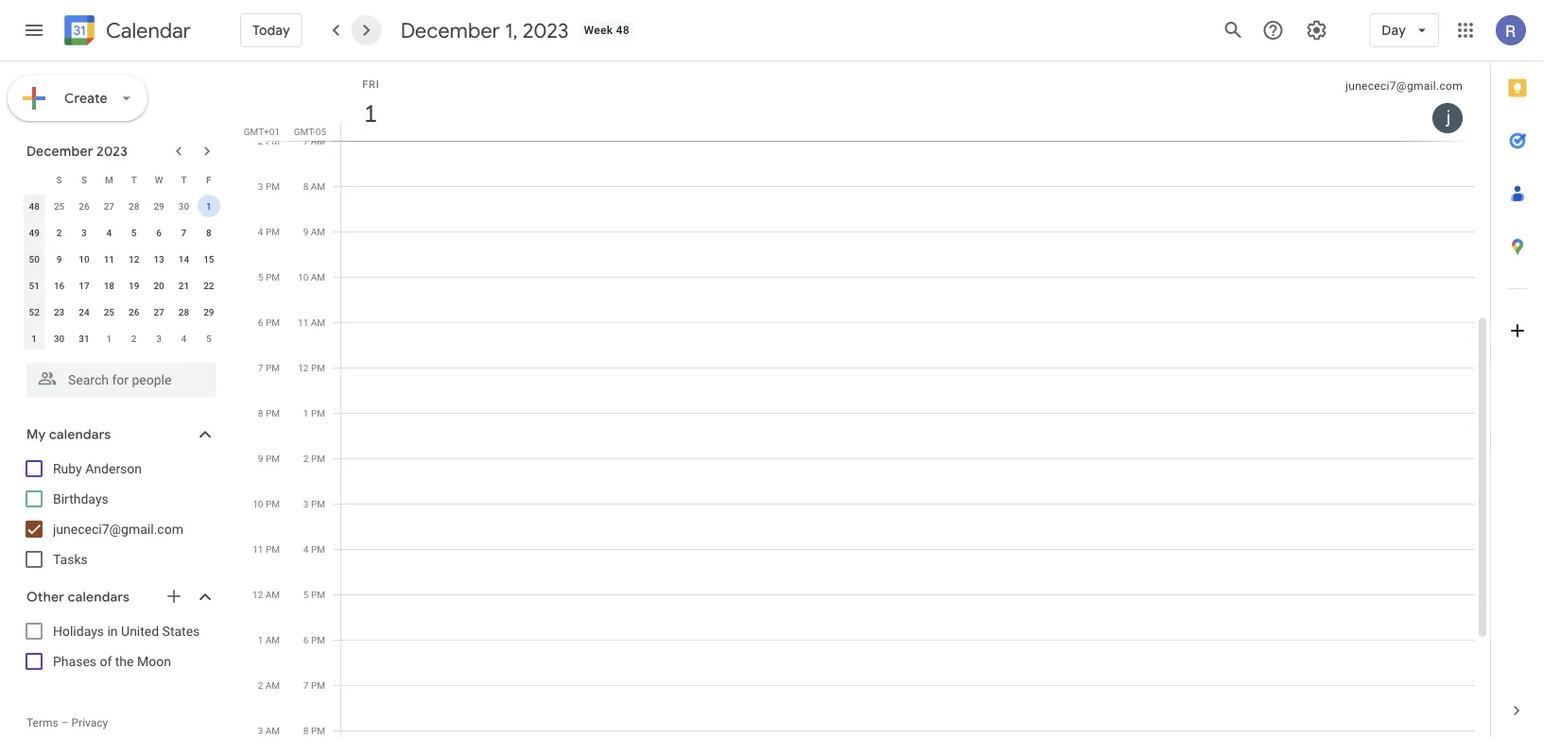 Task type: locate. For each thing, give the bounding box(es) containing it.
27 for november 27 element
[[104, 200, 114, 212]]

0 horizontal spatial 8 pm
[[258, 408, 280, 419]]

1 vertical spatial 48
[[29, 200, 40, 212]]

1 vertical spatial 3 pm
[[303, 498, 325, 510]]

2023
[[523, 17, 569, 43], [97, 143, 128, 160]]

today button
[[240, 8, 302, 53]]

12 pm
[[298, 362, 325, 373]]

week 48
[[584, 24, 629, 37]]

4
[[258, 226, 263, 237], [106, 227, 112, 238], [181, 333, 187, 344], [303, 544, 309, 555]]

30 left 31
[[54, 333, 65, 344]]

gmt+01
[[244, 126, 280, 137]]

1 down fri on the top of page
[[363, 98, 376, 129]]

7 right 2 am
[[303, 680, 309, 691]]

0 vertical spatial 29
[[154, 200, 164, 212]]

29 element
[[197, 301, 220, 323]]

2 vertical spatial 10
[[253, 498, 263, 510]]

1 vertical spatial 6 pm
[[303, 634, 325, 646]]

1 vertical spatial 29
[[203, 306, 214, 318]]

22 element
[[197, 274, 220, 297]]

row
[[22, 166, 221, 193], [22, 193, 221, 219], [22, 219, 221, 246], [22, 246, 221, 272], [22, 272, 221, 299], [22, 299, 221, 325], [22, 325, 221, 352]]

9 up 10 pm
[[258, 453, 263, 464]]

1 vertical spatial junececi7@gmail.com
[[53, 521, 183, 537]]

calendars
[[49, 426, 111, 443], [68, 589, 130, 606]]

1 vertical spatial 11
[[298, 317, 308, 328]]

0 vertical spatial junececi7@gmail.com
[[1345, 79, 1463, 93]]

0 horizontal spatial 10
[[79, 253, 89, 265]]

am for 12 am
[[265, 589, 280, 600]]

gmt-
[[294, 126, 316, 137]]

50
[[29, 253, 40, 265]]

1 vertical spatial 2 pm
[[303, 453, 325, 464]]

0 horizontal spatial 7 pm
[[258, 362, 280, 373]]

27 inside "27" 'element'
[[154, 306, 164, 318]]

8
[[303, 181, 308, 192], [206, 227, 211, 238], [258, 408, 263, 419], [303, 725, 309, 737]]

s up november 25 element
[[56, 174, 62, 185]]

of
[[100, 654, 112, 669]]

1 horizontal spatial 25
[[104, 306, 114, 318]]

7 pm left the 12 pm
[[258, 362, 280, 373]]

1 horizontal spatial 27
[[154, 306, 164, 318]]

my calendars
[[26, 426, 111, 443]]

december 2023
[[26, 143, 128, 160]]

anderson
[[85, 461, 142, 477]]

0 vertical spatial 11
[[104, 253, 114, 265]]

pm right 11 pm
[[311, 544, 325, 555]]

december up november 25 element
[[26, 143, 93, 160]]

28 right november 27 element
[[129, 200, 139, 212]]

29
[[154, 200, 164, 212], [203, 306, 214, 318]]

7 am
[[303, 135, 325, 147]]

2 right 9 pm
[[303, 453, 309, 464]]

24 element
[[73, 301, 95, 323]]

1 horizontal spatial 7 pm
[[303, 680, 325, 691]]

25 right 24 element at left top
[[104, 306, 114, 318]]

1 vertical spatial december
[[26, 143, 93, 160]]

1 horizontal spatial 26
[[129, 306, 139, 318]]

25 left november 26 element
[[54, 200, 65, 212]]

1 horizontal spatial 11
[[253, 544, 263, 555]]

1 horizontal spatial december
[[401, 17, 500, 43]]

0 vertical spatial december
[[401, 17, 500, 43]]

0 vertical spatial 2023
[[523, 17, 569, 43]]

4 pm left 9 am
[[258, 226, 280, 237]]

9 up 10 am
[[303, 226, 308, 237]]

12 down 11 am
[[298, 362, 309, 373]]

0 horizontal spatial 26
[[79, 200, 89, 212]]

1 horizontal spatial junececi7@gmail.com
[[1345, 79, 1463, 93]]

pm up 1 pm
[[311, 362, 325, 373]]

row containing 49
[[22, 219, 221, 246]]

10 am
[[298, 271, 325, 283]]

8 up 15 element
[[206, 227, 211, 238]]

1 horizontal spatial 48
[[616, 24, 629, 37]]

junececi7@gmail.com down day dropdown button
[[1345, 79, 1463, 93]]

6 right 1 am
[[303, 634, 309, 646]]

0 horizontal spatial 5 pm
[[258, 271, 280, 283]]

am down 9 am
[[311, 271, 325, 283]]

7 inside row
[[181, 227, 187, 238]]

0 vertical spatial calendars
[[49, 426, 111, 443]]

1 vertical spatial 25
[[104, 306, 114, 318]]

17 element
[[73, 274, 95, 297]]

3 am
[[258, 725, 280, 737]]

calendars up ruby
[[49, 426, 111, 443]]

december
[[401, 17, 500, 43], [26, 143, 93, 160]]

6 pm left 11 am
[[258, 317, 280, 328]]

1 vertical spatial 27
[[154, 306, 164, 318]]

7 row from the top
[[22, 325, 221, 352]]

Search for people text field
[[38, 363, 204, 397]]

5 row from the top
[[22, 272, 221, 299]]

5 left 10 am
[[258, 271, 263, 283]]

0 horizontal spatial 25
[[54, 200, 65, 212]]

w
[[155, 174, 163, 185]]

t right m
[[131, 174, 137, 185]]

row containing 52
[[22, 299, 221, 325]]

29 right november 28 element
[[154, 200, 164, 212]]

row containing 1
[[22, 325, 221, 352]]

4 right 11 pm
[[303, 544, 309, 555]]

6 row from the top
[[22, 299, 221, 325]]

5
[[131, 227, 137, 238], [258, 271, 263, 283], [206, 333, 211, 344], [303, 589, 309, 600]]

27 element
[[148, 301, 170, 323]]

10 up 11 pm
[[253, 498, 263, 510]]

0 horizontal spatial junececi7@gmail.com
[[53, 521, 183, 537]]

am
[[311, 135, 325, 147], [311, 181, 325, 192], [311, 226, 325, 237], [311, 271, 325, 283], [311, 317, 325, 328], [265, 589, 280, 600], [265, 634, 280, 646], [265, 680, 280, 691], [265, 725, 280, 737]]

0 horizontal spatial 9
[[56, 253, 62, 265]]

junececi7@gmail.com inside my calendars 'list'
[[53, 521, 183, 537]]

3
[[258, 181, 263, 192], [81, 227, 87, 238], [156, 333, 162, 344], [303, 498, 309, 510], [258, 725, 263, 737]]

row group containing 48
[[22, 193, 221, 352]]

11 for 11 am
[[298, 317, 308, 328]]

4 pm right 11 pm
[[303, 544, 325, 555]]

9 inside row
[[56, 253, 62, 265]]

7 pm right 2 am
[[303, 680, 325, 691]]

11 for 11 pm
[[253, 544, 263, 555]]

november 28 element
[[123, 195, 145, 217]]

0 vertical spatial 10
[[79, 253, 89, 265]]

13 element
[[148, 248, 170, 270]]

am for 2 am
[[265, 680, 280, 691]]

0 horizontal spatial 30
[[54, 333, 65, 344]]

12 for 12 pm
[[298, 362, 309, 373]]

december for december 1, 2023
[[401, 17, 500, 43]]

pm left 8 am
[[266, 181, 280, 192]]

1 horizontal spatial 12
[[252, 589, 263, 600]]

january 4 element
[[172, 327, 195, 350]]

25 for 25 element
[[104, 306, 114, 318]]

12
[[129, 253, 139, 265], [298, 362, 309, 373], [252, 589, 263, 600]]

2 row from the top
[[22, 193, 221, 219]]

2 pm
[[258, 135, 280, 147], [303, 453, 325, 464]]

0 vertical spatial 30
[[178, 200, 189, 212]]

tab list
[[1491, 61, 1543, 685]]

0 horizontal spatial t
[[131, 174, 137, 185]]

1 horizontal spatial 4 pm
[[303, 544, 325, 555]]

48
[[616, 24, 629, 37], [29, 200, 40, 212]]

calendars for other calendars
[[68, 589, 130, 606]]

0 horizontal spatial 3 pm
[[258, 181, 280, 192]]

11 pm
[[253, 544, 280, 555]]

row group
[[22, 193, 221, 352]]

2023 up m
[[97, 143, 128, 160]]

4 right january 3 element on the top
[[181, 333, 187, 344]]

december left the 1,
[[401, 17, 500, 43]]

in
[[107, 624, 118, 639]]

1 vertical spatial 12
[[298, 362, 309, 373]]

am up 1 am
[[265, 589, 280, 600]]

8 pm up 9 pm
[[258, 408, 280, 419]]

0 horizontal spatial 27
[[104, 200, 114, 212]]

united
[[121, 624, 159, 639]]

10 inside row
[[79, 253, 89, 265]]

2
[[258, 135, 263, 147], [56, 227, 62, 238], [131, 333, 137, 344], [303, 453, 309, 464], [258, 680, 263, 691]]

0 horizontal spatial 2023
[[97, 143, 128, 160]]

privacy link
[[71, 717, 108, 730]]

1 vertical spatial 8 pm
[[303, 725, 325, 737]]

26 right 25 element
[[129, 306, 139, 318]]

t
[[131, 174, 137, 185], [181, 174, 187, 185]]

30
[[178, 200, 189, 212], [54, 333, 65, 344]]

9
[[303, 226, 308, 237], [56, 253, 62, 265], [258, 453, 263, 464]]

1 horizontal spatial 28
[[178, 306, 189, 318]]

0 vertical spatial 28
[[129, 200, 139, 212]]

3 pm
[[258, 181, 280, 192], [303, 498, 325, 510]]

1 vertical spatial 28
[[178, 306, 189, 318]]

12 inside row
[[129, 253, 139, 265]]

10 left the '11' element
[[79, 253, 89, 265]]

None search field
[[0, 355, 234, 397]]

3 row from the top
[[22, 219, 221, 246]]

1 vertical spatial 10
[[298, 271, 308, 283]]

am up the 12 pm
[[311, 317, 325, 328]]

5 pm right '12 am'
[[303, 589, 325, 600]]

junececi7@gmail.com down birthdays
[[53, 521, 183, 537]]

row containing 48
[[22, 193, 221, 219]]

7 pm
[[258, 362, 280, 373], [303, 680, 325, 691]]

52
[[29, 306, 40, 318]]

10
[[79, 253, 89, 265], [298, 271, 308, 283], [253, 498, 263, 510]]

1 inside fri 1
[[363, 98, 376, 129]]

0 vertical spatial 9
[[303, 226, 308, 237]]

0 horizontal spatial 28
[[129, 200, 139, 212]]

11 down 10 am
[[298, 317, 308, 328]]

26
[[79, 200, 89, 212], [129, 306, 139, 318]]

18 element
[[98, 274, 120, 297]]

14 element
[[172, 248, 195, 270]]

week
[[584, 24, 613, 37]]

junececi7@gmail.com
[[1345, 79, 1463, 93], [53, 521, 183, 537]]

6 down the november 29 element
[[156, 227, 162, 238]]

25
[[54, 200, 65, 212], [104, 306, 114, 318]]

0 horizontal spatial 29
[[154, 200, 164, 212]]

0 horizontal spatial s
[[56, 174, 62, 185]]

pm
[[266, 135, 280, 147], [266, 181, 280, 192], [266, 226, 280, 237], [266, 271, 280, 283], [266, 317, 280, 328], [266, 362, 280, 373], [311, 362, 325, 373], [266, 408, 280, 419], [311, 408, 325, 419], [266, 453, 280, 464], [311, 453, 325, 464], [266, 498, 280, 510], [311, 498, 325, 510], [266, 544, 280, 555], [311, 544, 325, 555], [311, 589, 325, 600], [311, 634, 325, 646], [311, 680, 325, 691], [311, 725, 325, 737]]

28 right "27" 'element'
[[178, 306, 189, 318]]

1 s from the left
[[56, 174, 62, 185]]

pm up 10 pm
[[266, 453, 280, 464]]

0 vertical spatial 26
[[79, 200, 89, 212]]

1 horizontal spatial t
[[181, 174, 187, 185]]

0 vertical spatial 5 pm
[[258, 271, 280, 283]]

am down 8 am
[[311, 226, 325, 237]]

9 pm
[[258, 453, 280, 464]]

calendar
[[106, 17, 191, 44]]

11 right the 10 element
[[104, 253, 114, 265]]

25 inside 25 element
[[104, 306, 114, 318]]

1 vertical spatial 6
[[258, 317, 263, 328]]

1 vertical spatial 9
[[56, 253, 62, 265]]

1 vertical spatial 7 pm
[[303, 680, 325, 691]]

am down 2 am
[[265, 725, 280, 737]]

30 for november 30 element
[[178, 200, 189, 212]]

december for december 2023
[[26, 143, 93, 160]]

6
[[156, 227, 162, 238], [258, 317, 263, 328], [303, 634, 309, 646]]

17
[[79, 280, 89, 291]]

10 pm
[[253, 498, 280, 510]]

19 element
[[123, 274, 145, 297]]

4 pm
[[258, 226, 280, 237], [303, 544, 325, 555]]

2 vertical spatial 11
[[253, 544, 263, 555]]

1 horizontal spatial 9
[[258, 453, 263, 464]]

3 pm right 10 pm
[[303, 498, 325, 510]]

birthdays
[[53, 491, 108, 507]]

0 horizontal spatial 6
[[156, 227, 162, 238]]

am down 1 am
[[265, 680, 280, 691]]

1 inside cell
[[206, 200, 211, 212]]

2 horizontal spatial 10
[[298, 271, 308, 283]]

9 am
[[303, 226, 325, 237]]

1 vertical spatial 30
[[54, 333, 65, 344]]

0 vertical spatial 8 pm
[[258, 408, 280, 419]]

pm right 2 am
[[311, 680, 325, 691]]

10 for 10 pm
[[253, 498, 263, 510]]

phases
[[53, 654, 96, 669]]

48 right week
[[616, 24, 629, 37]]

add other calendars image
[[165, 587, 183, 606]]

privacy
[[71, 717, 108, 730]]

2 horizontal spatial 12
[[298, 362, 309, 373]]

8 pm right 3 am on the left
[[303, 725, 325, 737]]

1 horizontal spatial 2023
[[523, 17, 569, 43]]

1 horizontal spatial s
[[81, 174, 87, 185]]

row group inside 'december 2023' 'grid'
[[22, 193, 221, 352]]

row containing 50
[[22, 246, 221, 272]]

11 inside row
[[104, 253, 114, 265]]

27 inside november 27 element
[[104, 200, 114, 212]]

1 vertical spatial 26
[[129, 306, 139, 318]]

28
[[129, 200, 139, 212], [178, 306, 189, 318]]

am down 7 am
[[311, 181, 325, 192]]

29 for 29 element
[[203, 306, 214, 318]]

2 pm left gmt-
[[258, 135, 280, 147]]

am up 8 am
[[311, 135, 325, 147]]

2 vertical spatial 12
[[252, 589, 263, 600]]

junececi7@gmail.com inside 1 column header
[[1345, 79, 1463, 93]]

1 row from the top
[[22, 166, 221, 193]]

11 up '12 am'
[[253, 544, 263, 555]]

1
[[363, 98, 376, 129], [206, 200, 211, 212], [32, 333, 37, 344], [106, 333, 112, 344], [303, 408, 309, 419], [258, 634, 263, 646]]

0 horizontal spatial 6 pm
[[258, 317, 280, 328]]

1 vertical spatial 2023
[[97, 143, 128, 160]]

0 vertical spatial 7 pm
[[258, 362, 280, 373]]

22
[[203, 280, 214, 291]]

8 pm
[[258, 408, 280, 419], [303, 725, 325, 737]]

0 horizontal spatial 48
[[29, 200, 40, 212]]

other calendars list
[[4, 616, 234, 677]]

s left m
[[81, 174, 87, 185]]

0 vertical spatial 12
[[129, 253, 139, 265]]

tasks
[[53, 552, 88, 567]]

my calendars button
[[4, 420, 234, 450]]

1 vertical spatial 4 pm
[[303, 544, 325, 555]]

15
[[203, 253, 214, 265]]

12 for 12
[[129, 253, 139, 265]]

1 vertical spatial calendars
[[68, 589, 130, 606]]

2 inside january 2 "element"
[[131, 333, 137, 344]]

t right w
[[181, 174, 187, 185]]

0 vertical spatial 3 pm
[[258, 181, 280, 192]]

0 vertical spatial 4 pm
[[258, 226, 280, 237]]

6 pm right 1 am
[[303, 634, 325, 646]]

26 right november 25 element
[[79, 200, 89, 212]]

1,
[[505, 17, 518, 43]]

2 pm right 9 pm
[[303, 453, 325, 464]]

1 horizontal spatial 2 pm
[[303, 453, 325, 464]]

2 vertical spatial 9
[[258, 453, 263, 464]]

1 horizontal spatial 6 pm
[[303, 634, 325, 646]]

0 vertical spatial 2 pm
[[258, 135, 280, 147]]

29 right 28 element
[[203, 306, 214, 318]]

january 3 element
[[148, 327, 170, 350]]

4 row from the top
[[22, 246, 221, 272]]

5 pm
[[258, 271, 280, 283], [303, 589, 325, 600]]

9 left the 10 element
[[56, 253, 62, 265]]

48 left november 25 element
[[29, 200, 40, 212]]

row containing 51
[[22, 272, 221, 299]]

1 horizontal spatial 10
[[253, 498, 263, 510]]

27
[[104, 200, 114, 212], [154, 306, 164, 318]]

2 horizontal spatial 9
[[303, 226, 308, 237]]

1 horizontal spatial 6
[[258, 317, 263, 328]]

friday, december 1 element
[[349, 92, 392, 135]]

calendars for my calendars
[[49, 426, 111, 443]]

16
[[54, 280, 65, 291]]

0 horizontal spatial december
[[26, 143, 93, 160]]

7 down november 30 element
[[181, 227, 187, 238]]

pm left 9 am
[[266, 226, 280, 237]]

1 down '12 am'
[[258, 634, 263, 646]]

27 right november 26 element
[[104, 200, 114, 212]]

2023 right the 1,
[[523, 17, 569, 43]]

25 inside november 25 element
[[54, 200, 65, 212]]

6 left 11 am
[[258, 317, 263, 328]]

1 horizontal spatial 29
[[203, 306, 214, 318]]

0 vertical spatial 48
[[616, 24, 629, 37]]

0 horizontal spatial 12
[[129, 253, 139, 265]]

0 vertical spatial 25
[[54, 200, 65, 212]]

12 right the '11' element
[[129, 253, 139, 265]]

1 horizontal spatial 3 pm
[[303, 498, 325, 510]]

2 horizontal spatial 6
[[303, 634, 309, 646]]

30 right the november 29 element
[[178, 200, 189, 212]]

7
[[303, 135, 308, 147], [181, 227, 187, 238], [258, 362, 263, 373], [303, 680, 309, 691]]

20 element
[[148, 274, 170, 297]]

27 right 26 element
[[154, 306, 164, 318]]

9 for 9 pm
[[258, 453, 263, 464]]

1 vertical spatial 5 pm
[[303, 589, 325, 600]]

2 horizontal spatial 11
[[298, 317, 308, 328]]

2 right january 1 element
[[131, 333, 137, 344]]



Task type: describe. For each thing, give the bounding box(es) containing it.
pm down 9 pm
[[266, 498, 280, 510]]

3 right january 2 "element"
[[156, 333, 162, 344]]

am for 11 am
[[311, 317, 325, 328]]

14
[[178, 253, 189, 265]]

2 vertical spatial 6
[[303, 634, 309, 646]]

8 am
[[303, 181, 325, 192]]

28 element
[[172, 301, 195, 323]]

1 cell
[[196, 193, 221, 219]]

18
[[104, 280, 114, 291]]

3 up the 10 element
[[81, 227, 87, 238]]

other calendars button
[[4, 582, 234, 613]]

2 down 1 am
[[258, 680, 263, 691]]

2 am
[[258, 680, 280, 691]]

05
[[316, 126, 326, 137]]

1 horizontal spatial 8 pm
[[303, 725, 325, 737]]

25 element
[[98, 301, 120, 323]]

1 pm
[[303, 408, 325, 419]]

december 1, 2023
[[401, 17, 569, 43]]

8 up 9 pm
[[258, 408, 263, 419]]

16 element
[[48, 274, 70, 297]]

day button
[[1369, 8, 1439, 53]]

pm right 1 am
[[311, 634, 325, 646]]

1 horizontal spatial 5 pm
[[303, 589, 325, 600]]

24
[[79, 306, 89, 318]]

1 down the 12 pm
[[303, 408, 309, 419]]

9 for 9
[[56, 253, 62, 265]]

5 up 12 element
[[131, 227, 137, 238]]

2 right 49
[[56, 227, 62, 238]]

30 for 30 element
[[54, 333, 65, 344]]

december 2023 grid
[[18, 166, 221, 352]]

am for 1 am
[[265, 634, 280, 646]]

21
[[178, 280, 189, 291]]

9 for 9 am
[[303, 226, 308, 237]]

20
[[154, 280, 164, 291]]

pm down 1 pm
[[311, 453, 325, 464]]

terms link
[[26, 717, 58, 730]]

6 inside row
[[156, 227, 162, 238]]

ruby anderson
[[53, 461, 142, 477]]

am for 8 am
[[311, 181, 325, 192]]

23 element
[[48, 301, 70, 323]]

january 1 element
[[98, 327, 120, 350]]

26 for 26 element
[[129, 306, 139, 318]]

other calendars
[[26, 589, 130, 606]]

pm left gmt-
[[266, 135, 280, 147]]

m
[[105, 174, 113, 185]]

f
[[206, 174, 211, 185]]

pm left 1 pm
[[266, 408, 280, 419]]

8 up 9 am
[[303, 181, 308, 192]]

31
[[79, 333, 89, 344]]

19
[[129, 280, 139, 291]]

pm right 10 pm
[[311, 498, 325, 510]]

november 29 element
[[148, 195, 170, 217]]

26 element
[[123, 301, 145, 323]]

calendar heading
[[102, 17, 191, 44]]

create
[[64, 90, 108, 107]]

11 for 11
[[104, 253, 114, 265]]

create button
[[8, 76, 147, 121]]

28 for 28 element
[[178, 306, 189, 318]]

21 element
[[172, 274, 195, 297]]

pm down the 12 pm
[[311, 408, 325, 419]]

day
[[1382, 22, 1406, 39]]

48 inside row
[[29, 200, 40, 212]]

25 for november 25 element
[[54, 200, 65, 212]]

pm right '12 am'
[[311, 589, 325, 600]]

pm down 10 pm
[[266, 544, 280, 555]]

november 30 element
[[172, 195, 195, 217]]

10 element
[[73, 248, 95, 270]]

49
[[29, 227, 40, 238]]

3 right f
[[258, 181, 263, 192]]

29 for the november 29 element
[[154, 200, 164, 212]]

2 left gmt-
[[258, 135, 263, 147]]

51
[[29, 280, 40, 291]]

the
[[115, 654, 134, 669]]

other
[[26, 589, 64, 606]]

4 left 9 am
[[258, 226, 263, 237]]

am for 10 am
[[311, 271, 325, 283]]

terms
[[26, 717, 58, 730]]

pm left the 12 pm
[[266, 362, 280, 373]]

november 25 element
[[48, 195, 70, 217]]

7 left the 12 pm
[[258, 362, 263, 373]]

12 am
[[252, 589, 280, 600]]

fri
[[362, 78, 380, 90]]

28 for november 28 element
[[129, 200, 139, 212]]

pm right 3 am on the left
[[311, 725, 325, 737]]

pm left 10 am
[[266, 271, 280, 283]]

0 horizontal spatial 2 pm
[[258, 135, 280, 147]]

1 left january 2 "element"
[[106, 333, 112, 344]]

phases of the moon
[[53, 654, 171, 669]]

settings menu image
[[1305, 19, 1328, 42]]

pm left 11 am
[[266, 317, 280, 328]]

12 for 12 am
[[252, 589, 263, 600]]

1 am
[[258, 634, 280, 646]]

today
[[252, 22, 290, 39]]

30 element
[[48, 327, 70, 350]]

am for 9 am
[[311, 226, 325, 237]]

terms – privacy
[[26, 717, 108, 730]]

10 for 10
[[79, 253, 89, 265]]

0 horizontal spatial 4 pm
[[258, 226, 280, 237]]

november 27 element
[[98, 195, 120, 217]]

–
[[61, 717, 69, 730]]

states
[[162, 624, 200, 639]]

26 for november 26 element
[[79, 200, 89, 212]]

3 right 10 pm
[[303, 498, 309, 510]]

my
[[26, 426, 46, 443]]

2 t from the left
[[181, 174, 187, 185]]

0 vertical spatial 6 pm
[[258, 317, 280, 328]]

15 element
[[197, 248, 220, 270]]

row containing s
[[22, 166, 221, 193]]

11 element
[[98, 248, 120, 270]]

gmt-05
[[294, 126, 326, 137]]

10 for 10 am
[[298, 271, 308, 283]]

calendar element
[[61, 11, 191, 53]]

january 5 element
[[197, 327, 220, 350]]

12 element
[[123, 248, 145, 270]]

8 right 3 am on the left
[[303, 725, 309, 737]]

main drawer image
[[23, 19, 45, 42]]

moon
[[137, 654, 171, 669]]

holidays
[[53, 624, 104, 639]]

11 am
[[298, 317, 325, 328]]

1 column header
[[340, 61, 1475, 141]]

3 down 2 am
[[258, 725, 263, 737]]

am for 7 am
[[311, 135, 325, 147]]

2 s from the left
[[81, 174, 87, 185]]

31 element
[[73, 327, 95, 350]]

fri 1
[[362, 78, 380, 129]]

my calendars list
[[4, 454, 234, 575]]

23
[[54, 306, 65, 318]]

5 right '12 am'
[[303, 589, 309, 600]]

4 down november 27 element
[[106, 227, 112, 238]]

7 left 05
[[303, 135, 308, 147]]

january 2 element
[[123, 327, 145, 350]]

5 right january 4 element
[[206, 333, 211, 344]]

27 for "27" 'element'
[[154, 306, 164, 318]]

13
[[154, 253, 164, 265]]

holidays in united states
[[53, 624, 200, 639]]

1 t from the left
[[131, 174, 137, 185]]

8 inside row
[[206, 227, 211, 238]]

1 grid
[[242, 61, 1490, 737]]

am for 3 am
[[265, 725, 280, 737]]

ruby
[[53, 461, 82, 477]]

1 left 30 element
[[32, 333, 37, 344]]

november 26 element
[[73, 195, 95, 217]]



Task type: vqa. For each thing, say whether or not it's contained in the screenshot.


